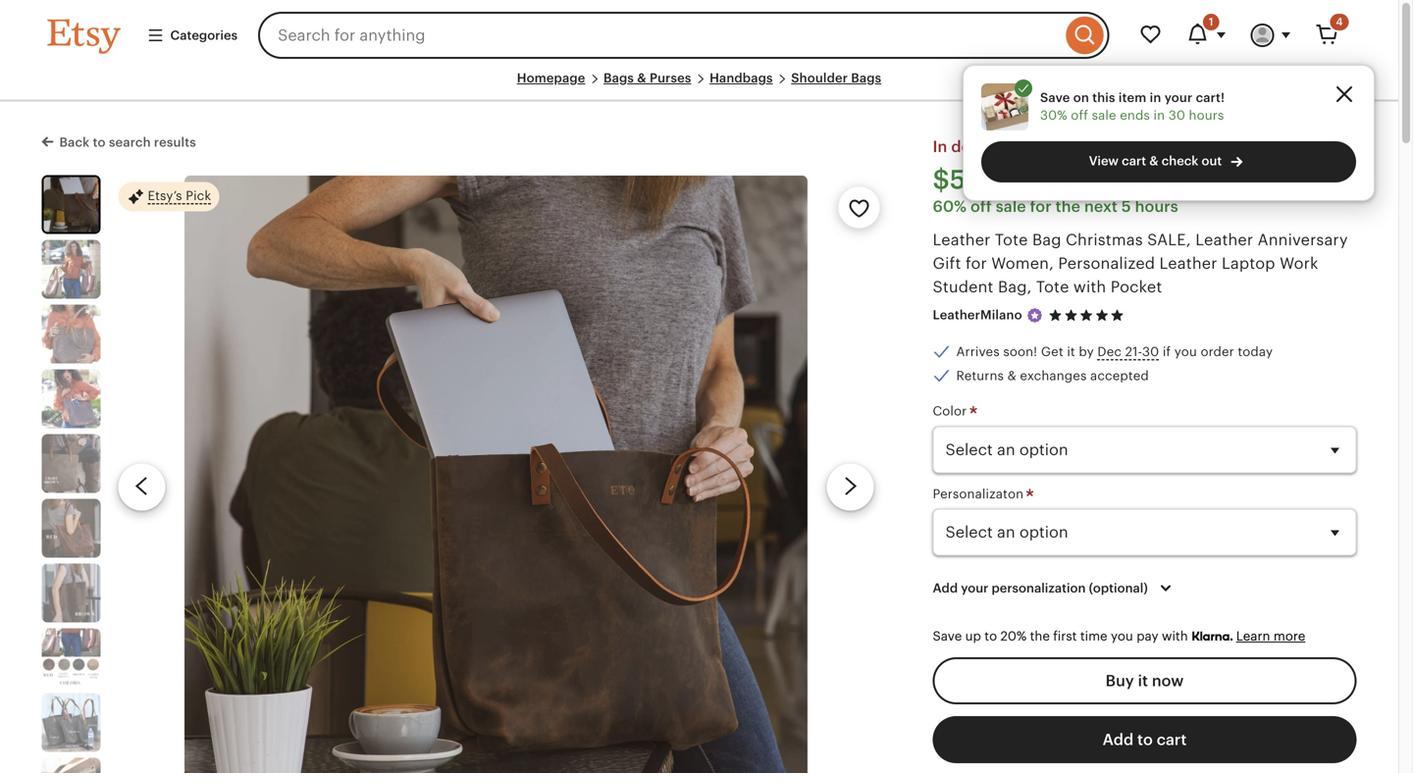 Task type: vqa. For each thing, say whether or not it's contained in the screenshot.
not inside ♥what is in the package♥ a cute plant hanger as you see in the picture. the pots and the plants are not included. a stainless steel hook for you so you could easily hang it.
no



Task type: describe. For each thing, give the bounding box(es) containing it.
arrives
[[956, 345, 1000, 359]]

up
[[965, 629, 981, 644]]

demand.
[[951, 138, 1019, 156]]

order
[[1201, 345, 1234, 359]]

leather down sale,
[[1160, 255, 1218, 273]]

leather tote bag christmas sale, leather anniversary gift for women, personalized leather laptop work student bag, tote with pocket
[[933, 231, 1348, 296]]

etsy's pick
[[148, 189, 211, 203]]

view cart & check out
[[1089, 154, 1222, 168]]

color
[[933, 404, 971, 419]]

leather up gift
[[933, 231, 991, 249]]

add for add to cart
[[1103, 731, 1134, 749]]

etsy's pick button
[[118, 181, 219, 213]]

add to cart button
[[933, 717, 1357, 764]]

pocket
[[1111, 278, 1162, 296]]

1
[[1209, 16, 1214, 28]]

by
[[1079, 345, 1094, 359]]

homepage
[[517, 71, 585, 85]]

buy it now button
[[933, 658, 1357, 705]]

today
[[1238, 345, 1273, 359]]

personalization
[[992, 581, 1086, 596]]

21-
[[1125, 345, 1142, 359]]

ends
[[1120, 108, 1150, 123]]

handbags link
[[710, 71, 773, 85]]

back to search results
[[59, 135, 196, 150]]

0 vertical spatial in
[[1150, 90, 1161, 105]]

leather tote bag christmas sale leather anniversary gift for brown image
[[42, 564, 101, 623]]

people
[[1037, 138, 1089, 156]]

search
[[109, 135, 151, 150]]

to for add
[[1138, 731, 1153, 749]]

back
[[59, 135, 90, 150]]

handbags
[[710, 71, 773, 85]]

last
[[1231, 138, 1258, 156]]

2 horizontal spatial &
[[1149, 154, 1159, 168]]

women,
[[991, 255, 1054, 273]]

2 bags from the left
[[851, 71, 882, 85]]

pick
[[186, 189, 211, 203]]

hours.
[[1285, 138, 1333, 156]]

work
[[1280, 255, 1319, 273]]

menu bar containing homepage
[[48, 71, 1351, 102]]

leather tote bag christmas sale leather anniversary gift for light brown image
[[42, 434, 101, 493]]

buy it now
[[1106, 672, 1184, 690]]

next
[[1084, 198, 1118, 216]]

to inside save up to 20% the first time you pay with klarna. learn more
[[985, 629, 997, 644]]

klarna.
[[1192, 629, 1233, 644]]

0 vertical spatial cart
[[1122, 154, 1146, 168]]

personalizaton
[[933, 487, 1027, 501]]

2 vertical spatial in
[[1184, 138, 1198, 156]]

time
[[1080, 629, 1108, 644]]

buy
[[1106, 672, 1134, 690]]

categories button
[[132, 18, 252, 53]]

the for hours
[[1056, 198, 1081, 216]]

pay
[[1137, 629, 1159, 644]]

add to cart
[[1103, 731, 1187, 749]]

with inside save up to 20% the first time you pay with klarna. learn more
[[1162, 629, 1188, 644]]

20%
[[1001, 629, 1027, 644]]

leather tote bag christmas sale leather anniversary gift for image 9 image
[[42, 694, 101, 752]]

out
[[1202, 154, 1222, 168]]

0 vertical spatial the
[[1202, 138, 1227, 156]]

save for klarna.
[[933, 629, 962, 644]]

leathermilano
[[933, 308, 1022, 323]]

bags & purses
[[604, 71, 691, 85]]

4
[[1336, 16, 1343, 28]]

gift
[[933, 255, 961, 273]]

save on this item in your cart! 30% off sale ends in 30 hours
[[1040, 90, 1225, 123]]

now
[[1152, 672, 1184, 690]]

with inside 'leather tote bag christmas sale, leather anniversary gift for women, personalized leather laptop work student bag, tote with pocket'
[[1074, 278, 1106, 296]]

0 horizontal spatial off
[[971, 198, 992, 216]]

6
[[1022, 138, 1033, 156]]

returns
[[956, 368, 1004, 383]]

bags & purses link
[[604, 71, 691, 85]]

0 horizontal spatial leather tote bag christmas sale leather anniversary gift for image 1 image
[[44, 177, 99, 232]]

save for ends
[[1040, 90, 1070, 105]]

1 bags from the left
[[604, 71, 634, 85]]

1 button
[[1174, 12, 1239, 59]]

soon! get
[[1003, 345, 1064, 359]]

30 inside save on this item in your cart! 30% off sale ends in 30 hours
[[1169, 108, 1186, 123]]

add for add your personalization (optional)
[[933, 581, 958, 596]]

anniversary
[[1258, 231, 1348, 249]]

shoulder
[[791, 71, 848, 85]]

in
[[933, 138, 948, 156]]

60%
[[933, 198, 967, 216]]

leather tote bag christmas sale leather anniversary gift for image 6 image
[[42, 499, 101, 558]]

homepage link
[[517, 71, 585, 85]]

on
[[1073, 90, 1089, 105]]

off inside save on this item in your cart! 30% off sale ends in 30 hours
[[1071, 108, 1088, 123]]

for inside 'leather tote bag christmas sale, leather anniversary gift for women, personalized leather laptop work student bag, tote with pocket'
[[966, 255, 987, 273]]

shoulder bags link
[[791, 71, 882, 85]]

categories banner
[[12, 0, 1386, 71]]

add your personalization (optional) button
[[918, 568, 1192, 609]]



Task type: locate. For each thing, give the bounding box(es) containing it.
in right ends
[[1154, 108, 1165, 123]]

leather
[[933, 231, 991, 249], [1196, 231, 1254, 249], [1160, 255, 1218, 273]]

hours
[[1189, 108, 1224, 123], [1135, 198, 1179, 216]]

2 vertical spatial to
[[1138, 731, 1153, 749]]

1 vertical spatial for
[[966, 255, 987, 273]]

sale,
[[1147, 231, 1191, 249]]

accepted
[[1090, 368, 1149, 383]]

0 vertical spatial your
[[1165, 90, 1193, 105]]

1 horizontal spatial this
[[1152, 138, 1180, 156]]

1 horizontal spatial bags
[[851, 71, 882, 85]]

it right the buy
[[1138, 672, 1148, 690]]

0 vertical spatial add
[[933, 581, 958, 596]]

etsy's
[[148, 189, 182, 203]]

1 horizontal spatial hours
[[1189, 108, 1224, 123]]

leather up laptop
[[1196, 231, 1254, 249]]

Search for anything text field
[[258, 12, 1061, 59]]

$57.80+
[[933, 165, 1035, 194]]

leather tote bag christmas sale leather anniversary gift for image 4 image
[[42, 370, 101, 429]]

sale
[[1092, 108, 1117, 123], [996, 198, 1026, 216]]

save
[[1040, 90, 1070, 105], [933, 629, 962, 644]]

bags right shoulder
[[851, 71, 882, 85]]

tote
[[995, 231, 1028, 249], [1036, 278, 1069, 296]]

bag,
[[998, 278, 1032, 296]]

in demand. 6 people bought this in the last 24 hours.
[[933, 138, 1333, 156]]

for up bag
[[1030, 198, 1052, 216]]

star_seller image
[[1026, 307, 1044, 325]]

it left by
[[1067, 345, 1075, 359]]

2 horizontal spatial the
[[1202, 138, 1227, 156]]

1 vertical spatial off
[[971, 198, 992, 216]]

personalized
[[1058, 255, 1155, 273]]

the left first
[[1030, 629, 1050, 644]]

1 horizontal spatial it
[[1138, 672, 1148, 690]]

save left up at bottom right
[[933, 629, 962, 644]]

christmas
[[1066, 231, 1143, 249]]

check
[[1162, 154, 1199, 168]]

the for you
[[1030, 629, 1050, 644]]

the left last
[[1202, 138, 1227, 156]]

1 horizontal spatial tote
[[1036, 278, 1069, 296]]

save inside save up to 20% the first time you pay with klarna. learn more
[[933, 629, 962, 644]]

1 vertical spatial &
[[1149, 154, 1159, 168]]

to right up at bottom right
[[985, 629, 997, 644]]

this inside save on this item in your cart! 30% off sale ends in 30 hours
[[1093, 90, 1116, 105]]

1 horizontal spatial with
[[1162, 629, 1188, 644]]

bags
[[604, 71, 634, 85], [851, 71, 882, 85]]

leather tote bag christmas sale leather anniversary gift for image 8 image
[[42, 629, 101, 688]]

to right back
[[93, 135, 106, 150]]

this
[[1093, 90, 1116, 105], [1152, 138, 1180, 156]]

you right if on the right top of page
[[1175, 345, 1197, 359]]

with down personalized
[[1074, 278, 1106, 296]]

cart right view
[[1122, 154, 1146, 168]]

0 horizontal spatial bags
[[604, 71, 634, 85]]

1 horizontal spatial &
[[1008, 368, 1017, 383]]

30 right ends
[[1169, 108, 1186, 123]]

1 vertical spatial save
[[933, 629, 962, 644]]

leather tote bag christmas sale leather anniversary gift for image 1 image
[[184, 175, 808, 773], [44, 177, 99, 232]]

1 vertical spatial sale
[[996, 198, 1026, 216]]

in
[[1150, 90, 1161, 105], [1154, 108, 1165, 123], [1184, 138, 1198, 156]]

leather tote bag christmas sale leather anniversary gift for camel / tan image
[[42, 240, 101, 299]]

menu bar
[[48, 71, 1351, 102]]

0 horizontal spatial hours
[[1135, 198, 1179, 216]]

your left cart! at the right of page
[[1165, 90, 1193, 105]]

0 vertical spatial hours
[[1189, 108, 1224, 123]]

& for returns & exchanges accepted
[[1008, 368, 1017, 383]]

2 horizontal spatial to
[[1138, 731, 1153, 749]]

0 horizontal spatial save
[[933, 629, 962, 644]]

you inside save up to 20% the first time you pay with klarna. learn more
[[1111, 629, 1133, 644]]

first
[[1053, 629, 1077, 644]]

bags left purses
[[604, 71, 634, 85]]

cart inside button
[[1157, 731, 1187, 749]]

0 horizontal spatial add
[[933, 581, 958, 596]]

5
[[1122, 198, 1131, 216]]

none search field inside categories banner
[[258, 12, 1110, 59]]

0 horizontal spatial &
[[637, 71, 647, 85]]

1 vertical spatial 30
[[1142, 345, 1159, 359]]

4 link
[[1304, 12, 1351, 59]]

tote up star_seller icon
[[1036, 278, 1069, 296]]

add down the buy
[[1103, 731, 1134, 749]]

dec
[[1098, 345, 1122, 359]]

shoulder bags
[[791, 71, 882, 85]]

0 vertical spatial to
[[93, 135, 106, 150]]

0 vertical spatial off
[[1071, 108, 1088, 123]]

30
[[1169, 108, 1186, 123], [1142, 345, 1159, 359]]

bag
[[1032, 231, 1062, 249]]

your inside save on this item in your cart! 30% off sale ends in 30 hours
[[1165, 90, 1193, 105]]

to down buy it now button
[[1138, 731, 1153, 749]]

1 horizontal spatial leather tote bag christmas sale leather anniversary gift for image 1 image
[[184, 175, 808, 773]]

returns & exchanges accepted
[[956, 368, 1149, 383]]

1 vertical spatial your
[[961, 581, 989, 596]]

off down $57.80+
[[971, 198, 992, 216]]

None search field
[[258, 12, 1110, 59]]

$57.80+ $144.49+
[[933, 165, 1097, 194]]

& left purses
[[637, 71, 647, 85]]

1 vertical spatial to
[[985, 629, 997, 644]]

save up to 20% the first time you pay with klarna. learn more
[[933, 629, 1306, 644]]

0 vertical spatial tote
[[995, 231, 1028, 249]]

0 vertical spatial it
[[1067, 345, 1075, 359]]

1 horizontal spatial sale
[[1092, 108, 1117, 123]]

0 vertical spatial you
[[1175, 345, 1197, 359]]

0 vertical spatial for
[[1030, 198, 1052, 216]]

add your personalization (optional)
[[933, 581, 1148, 596]]

& right returns
[[1008, 368, 1017, 383]]

0 horizontal spatial you
[[1111, 629, 1133, 644]]

the inside save up to 20% the first time you pay with klarna. learn more
[[1030, 629, 1050, 644]]

1 vertical spatial cart
[[1157, 731, 1187, 749]]

categories
[[170, 28, 238, 43]]

0 vertical spatial 30
[[1169, 108, 1186, 123]]

cart
[[1122, 154, 1146, 168], [1157, 731, 1187, 749]]

sale left ends
[[1092, 108, 1117, 123]]

in left out at right
[[1184, 138, 1198, 156]]

off down on
[[1071, 108, 1088, 123]]

1 horizontal spatial the
[[1056, 198, 1081, 216]]

1 horizontal spatial for
[[1030, 198, 1052, 216]]

1 horizontal spatial off
[[1071, 108, 1088, 123]]

bought
[[1093, 138, 1148, 156]]

$144.49+
[[1041, 172, 1097, 187]]

purses
[[650, 71, 691, 85]]

save inside save on this item in your cart! 30% off sale ends in 30 hours
[[1040, 90, 1070, 105]]

(optional)
[[1089, 581, 1148, 596]]

view
[[1089, 154, 1119, 168]]

1 vertical spatial with
[[1162, 629, 1188, 644]]

1 horizontal spatial add
[[1103, 731, 1134, 749]]

for
[[1030, 198, 1052, 216], [966, 255, 987, 273]]

arrives soon! get it by dec 21-30 if you order today
[[956, 345, 1273, 359]]

2 vertical spatial the
[[1030, 629, 1050, 644]]

1 horizontal spatial to
[[985, 629, 997, 644]]

0 horizontal spatial it
[[1067, 345, 1075, 359]]

add inside button
[[1103, 731, 1134, 749]]

to
[[93, 135, 106, 150], [985, 629, 997, 644], [1138, 731, 1153, 749]]

add inside dropdown button
[[933, 581, 958, 596]]

more
[[1274, 629, 1306, 644]]

to for back
[[93, 135, 106, 150]]

& left check
[[1149, 154, 1159, 168]]

laptop
[[1222, 255, 1276, 273]]

student
[[933, 278, 994, 296]]

0 horizontal spatial 30
[[1142, 345, 1159, 359]]

hours down cart! at the right of page
[[1189, 108, 1224, 123]]

it inside button
[[1138, 672, 1148, 690]]

0 vertical spatial this
[[1093, 90, 1116, 105]]

24
[[1262, 138, 1281, 156]]

learn more button
[[1236, 629, 1306, 644]]

off
[[1071, 108, 1088, 123], [971, 198, 992, 216]]

0 horizontal spatial with
[[1074, 278, 1106, 296]]

0 horizontal spatial this
[[1093, 90, 1116, 105]]

back to search results link
[[42, 131, 196, 151]]

for up student
[[966, 255, 987, 273]]

learn
[[1236, 629, 1270, 644]]

results
[[154, 135, 196, 150]]

0 vertical spatial with
[[1074, 278, 1106, 296]]

save up "30%"
[[1040, 90, 1070, 105]]

leather tote bag christmas sale leather anniversary gift for image 3 image
[[42, 305, 101, 364]]

30 left if on the right top of page
[[1142, 345, 1159, 359]]

view cart & check out link
[[981, 141, 1356, 183]]

it
[[1067, 345, 1075, 359], [1138, 672, 1148, 690]]

0 horizontal spatial the
[[1030, 629, 1050, 644]]

1 vertical spatial hours
[[1135, 198, 1179, 216]]

2 vertical spatial &
[[1008, 368, 1017, 383]]

1 vertical spatial the
[[1056, 198, 1081, 216]]

0 horizontal spatial tote
[[995, 231, 1028, 249]]

1 vertical spatial you
[[1111, 629, 1133, 644]]

1 vertical spatial in
[[1154, 108, 1165, 123]]

you left 'pay'
[[1111, 629, 1133, 644]]

1 vertical spatial this
[[1152, 138, 1180, 156]]

1 horizontal spatial you
[[1175, 345, 1197, 359]]

60% off sale for the next 5 hours
[[933, 198, 1179, 216]]

cart!
[[1196, 90, 1225, 105]]

your inside dropdown button
[[961, 581, 989, 596]]

1 horizontal spatial cart
[[1157, 731, 1187, 749]]

0 vertical spatial save
[[1040, 90, 1070, 105]]

1 vertical spatial add
[[1103, 731, 1134, 749]]

0 horizontal spatial cart
[[1122, 154, 1146, 168]]

the down $144.49+ at the top
[[1056, 198, 1081, 216]]

in right item
[[1150, 90, 1161, 105]]

0 horizontal spatial to
[[93, 135, 106, 150]]

you
[[1175, 345, 1197, 359], [1111, 629, 1133, 644]]

1 vertical spatial tote
[[1036, 278, 1069, 296]]

0 horizontal spatial sale
[[996, 198, 1026, 216]]

add left personalization
[[933, 581, 958, 596]]

1 vertical spatial it
[[1138, 672, 1148, 690]]

sale inside save on this item in your cart! 30% off sale ends in 30 hours
[[1092, 108, 1117, 123]]

exchanges
[[1020, 368, 1087, 383]]

0 horizontal spatial your
[[961, 581, 989, 596]]

with right 'pay'
[[1162, 629, 1188, 644]]

30%
[[1040, 108, 1068, 123]]

1 horizontal spatial 30
[[1169, 108, 1186, 123]]

to inside button
[[1138, 731, 1153, 749]]

cart down the now
[[1157, 731, 1187, 749]]

tote up the women, on the right top
[[995, 231, 1028, 249]]

item
[[1119, 90, 1147, 105]]

leathermilano link
[[933, 308, 1022, 323]]

your up up at bottom right
[[961, 581, 989, 596]]

0 vertical spatial &
[[637, 71, 647, 85]]

hours inside save on this item in your cart! 30% off sale ends in 30 hours
[[1189, 108, 1224, 123]]

hours right 5
[[1135, 198, 1179, 216]]

0 horizontal spatial for
[[966, 255, 987, 273]]

&
[[637, 71, 647, 85], [1149, 154, 1159, 168], [1008, 368, 1017, 383]]

if
[[1163, 345, 1171, 359]]

sale down the $57.80+ $144.49+
[[996, 198, 1026, 216]]

0 vertical spatial sale
[[1092, 108, 1117, 123]]

add
[[933, 581, 958, 596], [1103, 731, 1134, 749]]

& for bags & purses
[[637, 71, 647, 85]]

1 horizontal spatial your
[[1165, 90, 1193, 105]]

1 horizontal spatial save
[[1040, 90, 1070, 105]]



